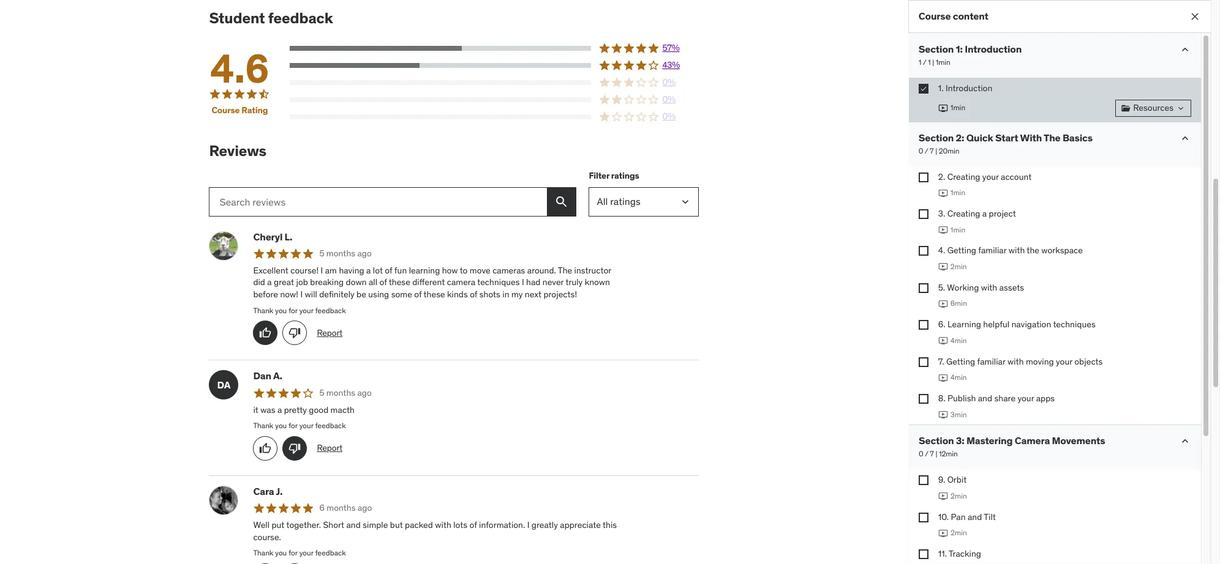 Task type: vqa. For each thing, say whether or not it's contained in the screenshot.
finance & accounting
no



Task type: describe. For each thing, give the bounding box(es) containing it.
thank you for your feedback for cheryl l.
[[253, 306, 346, 315]]

7. getting familiar with moving your objects
[[938, 356, 1103, 367]]

a right "did"
[[267, 277, 272, 288]]

xsmall image for 7.
[[919, 358, 929, 367]]

the inside 'excellent course! i am having a lot of fun learning how to move cameras around. the instructor did a great job breaking down all of these different camera techniques i had never truly known before now! i will definitely be using some of these kinds of shots in my next projects!'
[[558, 265, 572, 276]]

of inside well put together. short and simple but packed with lots of information. i greatly appreciate this course.
[[470, 520, 477, 531]]

project
[[989, 208, 1016, 219]]

and for tilt
[[968, 512, 982, 523]]

introduction inside section 1: introduction 1 / 1 | 1min
[[965, 43, 1022, 55]]

before
[[253, 289, 278, 300]]

3 0% button from the top
[[290, 111, 699, 123]]

cameras
[[493, 265, 525, 276]]

6
[[319, 503, 325, 514]]

pan
[[951, 512, 966, 523]]

0 vertical spatial these
[[389, 277, 410, 288]]

macth
[[331, 405, 355, 416]]

11.
[[938, 549, 947, 560]]

1 0% from the top
[[663, 77, 676, 88]]

6.
[[938, 319, 946, 330]]

job
[[296, 277, 308, 288]]

you for a.
[[275, 422, 287, 431]]

greatly
[[532, 520, 558, 531]]

am
[[325, 265, 337, 276]]

small image for section 3: mastering camera movements
[[1179, 436, 1192, 448]]

small image
[[1179, 44, 1192, 56]]

a.
[[273, 370, 282, 383]]

20min
[[939, 146, 960, 155]]

xsmall image for 1. introduction
[[919, 84, 929, 94]]

i left had
[[522, 277, 524, 288]]

your down will
[[299, 306, 314, 315]]

resources
[[1134, 102, 1174, 113]]

objects
[[1075, 356, 1103, 367]]

play getting familiar with the workspace image
[[938, 262, 948, 272]]

43%
[[663, 59, 680, 70]]

move
[[470, 265, 491, 276]]

4min for getting
[[951, 373, 967, 382]]

the
[[1027, 245, 1040, 256]]

it was a pretty good macth
[[253, 405, 355, 416]]

thank for cheryl
[[253, 306, 273, 315]]

using
[[368, 289, 389, 300]]

dan
[[253, 370, 271, 383]]

rating
[[242, 105, 268, 116]]

of right all
[[380, 277, 387, 288]]

around.
[[527, 265, 556, 276]]

and inside well put together. short and simple but packed with lots of information. i greatly appreciate this course.
[[346, 520, 361, 531]]

breaking
[[310, 277, 344, 288]]

report for a.
[[317, 443, 343, 454]]

3 0% from the top
[[663, 111, 676, 122]]

tilt
[[984, 512, 996, 523]]

2min for getting
[[951, 262, 967, 271]]

section for section 3: mastering camera movements
[[919, 435, 954, 447]]

3. creating a project
[[938, 208, 1016, 219]]

small image for section 2: quick start with the basics
[[1179, 132, 1192, 144]]

how
[[442, 265, 458, 276]]

report for l.
[[317, 328, 343, 339]]

you for j.
[[275, 549, 287, 558]]

8.
[[938, 393, 946, 404]]

1min for the play creating your account icon
[[951, 188, 966, 197]]

course!
[[291, 265, 319, 276]]

next
[[525, 289, 542, 300]]

movements
[[1052, 435, 1105, 447]]

a right was
[[277, 405, 282, 416]]

i inside well put together. short and simple but packed with lots of information. i greatly appreciate this course.
[[527, 520, 530, 531]]

i left will
[[300, 289, 303, 300]]

section for section 2: quick start with the basics
[[919, 131, 954, 144]]

section 2: quick start with the basics 0 / 7 | 20min
[[919, 131, 1093, 155]]

good
[[309, 405, 329, 416]]

student
[[209, 9, 265, 28]]

7 inside section 3: mastering camera movements 0 / 7 | 12min
[[930, 450, 934, 459]]

cheryl
[[253, 231, 283, 243]]

apps
[[1036, 393, 1055, 404]]

Search reviews text field
[[209, 187, 547, 217]]

did
[[253, 277, 265, 288]]

9.
[[938, 475, 946, 486]]

great
[[274, 277, 294, 288]]

2 1 from the left
[[928, 58, 931, 67]]

and for share
[[978, 393, 993, 404]]

pretty
[[284, 405, 307, 416]]

put
[[272, 520, 285, 531]]

| inside section 3: mastering camera movements 0 / 7 | 12min
[[936, 450, 937, 459]]

report button for dan a.
[[317, 443, 343, 455]]

2:
[[956, 131, 965, 144]]

it
[[253, 405, 258, 416]]

helpful
[[984, 319, 1010, 330]]

section 1: introduction button
[[919, 43, 1022, 55]]

a left lot
[[366, 265, 371, 276]]

a left project
[[983, 208, 987, 219]]

with left the moving
[[1008, 356, 1024, 367]]

8. publish and share your apps
[[938, 393, 1055, 404]]

6 months ago
[[319, 503, 372, 514]]

j.
[[276, 486, 283, 498]]

6min
[[951, 299, 967, 308]]

xsmall image for 4.
[[919, 247, 929, 256]]

will
[[305, 289, 317, 300]]

my
[[512, 289, 523, 300]]

1. introduction
[[938, 83, 993, 94]]

your down together.
[[299, 549, 314, 558]]

mark as unhelpful image
[[289, 327, 301, 340]]

publish
[[948, 393, 976, 404]]

together.
[[286, 520, 321, 531]]

2.
[[938, 171, 946, 182]]

submit search image
[[555, 195, 569, 209]]

ratings
[[611, 170, 639, 181]]

learning
[[409, 265, 440, 276]]

this
[[603, 520, 617, 531]]

2min for pan
[[951, 529, 967, 538]]

for for dan a.
[[289, 422, 298, 431]]

section for section 1: introduction
[[919, 43, 954, 55]]

familiar for the
[[979, 245, 1007, 256]]

with left the
[[1009, 245, 1025, 256]]

learning
[[948, 319, 981, 330]]

shots
[[480, 289, 501, 300]]

course rating
[[212, 105, 268, 116]]

11. tracking
[[938, 549, 981, 560]]

xsmall image for 11.
[[919, 550, 929, 560]]

thank you for your feedback for cara j.
[[253, 549, 346, 558]]

report button for cheryl l.
[[317, 328, 343, 340]]

/ inside section 3: mastering camera movements 0 / 7 | 12min
[[925, 450, 928, 459]]

5 months ago for cheryl l.
[[319, 248, 372, 259]]

your down it was a pretty good macth
[[299, 422, 314, 431]]

had
[[526, 277, 541, 288]]

2min for orbit
[[951, 492, 967, 501]]

start
[[996, 131, 1019, 144]]

working
[[947, 282, 979, 293]]

of down different
[[414, 289, 422, 300]]

3min
[[951, 410, 967, 419]]

feedback for j.
[[315, 549, 346, 558]]

cheryl l.
[[253, 231, 292, 243]]

xsmall image right resources
[[1176, 103, 1186, 113]]

orbit
[[948, 475, 967, 486]]

4min for learning
[[951, 336, 967, 345]]

section 3: mastering camera movements button
[[919, 435, 1105, 448]]

/ inside section 1: introduction 1 / 1 | 1min
[[923, 58, 927, 67]]

information.
[[479, 520, 525, 531]]

| inside section 1: introduction 1 / 1 | 1min
[[933, 58, 934, 67]]

5 for dan a.
[[319, 388, 324, 399]]

assets
[[1000, 282, 1024, 293]]

5.
[[938, 282, 946, 293]]

but
[[390, 520, 403, 531]]

sidebar element
[[908, 0, 1211, 565]]

techniques inside sidebar element
[[1053, 319, 1096, 330]]



Task type: locate. For each thing, give the bounding box(es) containing it.
2 4min from the top
[[951, 373, 967, 382]]

0 vertical spatial getting
[[948, 245, 977, 256]]

1 0% button from the top
[[290, 76, 699, 89]]

report button right mark as unhelpful icon
[[317, 328, 343, 340]]

small image
[[1179, 132, 1192, 144], [1179, 436, 1192, 448]]

4.
[[938, 245, 946, 256]]

| left 12min
[[936, 450, 937, 459]]

1 vertical spatial these
[[424, 289, 445, 300]]

was
[[260, 405, 275, 416]]

i left 'greatly'
[[527, 520, 530, 531]]

of
[[385, 265, 392, 276], [380, 277, 387, 288], [414, 289, 422, 300], [470, 289, 477, 300], [470, 520, 477, 531]]

4 xsmall image from the top
[[919, 358, 929, 367]]

2 thank from the top
[[253, 422, 273, 431]]

play learning helpful navigation techniques image
[[938, 336, 948, 346]]

0%
[[663, 77, 676, 88], [663, 94, 676, 105], [663, 111, 676, 122]]

0 vertical spatial 5 months ago
[[319, 248, 372, 259]]

2 xsmall image from the top
[[919, 210, 929, 219]]

1 vertical spatial |
[[936, 146, 937, 155]]

be
[[357, 289, 366, 300]]

1
[[919, 58, 922, 67], [928, 58, 931, 67]]

1min right the play creating your account icon
[[951, 188, 966, 197]]

report
[[317, 328, 343, 339], [317, 443, 343, 454]]

1 report from the top
[[317, 328, 343, 339]]

and left the tilt
[[968, 512, 982, 523]]

content
[[953, 10, 989, 22]]

ago for a.
[[357, 388, 372, 399]]

course
[[919, 10, 951, 22], [212, 105, 240, 116]]

1 vertical spatial the
[[558, 265, 572, 276]]

3 ago from the top
[[358, 503, 372, 514]]

1 5 months ago from the top
[[319, 248, 372, 259]]

1 vertical spatial course
[[212, 105, 240, 116]]

0 vertical spatial 2min
[[951, 262, 967, 271]]

0 vertical spatial course
[[919, 10, 951, 22]]

report right undo mark as unhelpful image
[[317, 443, 343, 454]]

excellent
[[253, 265, 289, 276]]

getting for 7.
[[947, 356, 976, 367]]

1 for from the top
[[289, 306, 298, 315]]

these down fun
[[389, 277, 410, 288]]

section inside section 1: introduction 1 / 1 | 1min
[[919, 43, 954, 55]]

0 vertical spatial techniques
[[477, 277, 520, 288]]

play pan and tilt image
[[938, 529, 948, 539]]

4min right play getting familiar with moving your objects icon
[[951, 373, 967, 382]]

play orbit image
[[938, 492, 948, 502]]

1 vertical spatial getting
[[947, 356, 976, 367]]

thank for dan
[[253, 422, 273, 431]]

0 inside section 3: mastering camera movements 0 / 7 | 12min
[[919, 450, 923, 459]]

1 vertical spatial months
[[326, 388, 355, 399]]

1min up 1.
[[936, 58, 951, 67]]

course inside sidebar element
[[919, 10, 951, 22]]

1 section from the top
[[919, 43, 954, 55]]

play introduction image
[[938, 103, 948, 113]]

xsmall image for 5. working with assets
[[919, 284, 929, 293]]

thank you for your feedback down together.
[[253, 549, 346, 558]]

course for course content
[[919, 10, 951, 22]]

techniques up objects
[[1053, 319, 1096, 330]]

0 inside section 2: quick start with the basics 0 / 7 | 20min
[[919, 146, 923, 155]]

5 months ago
[[319, 248, 372, 259], [319, 388, 372, 399]]

7 inside section 2: quick start with the basics 0 / 7 | 20min
[[930, 146, 934, 155]]

1 1 from the left
[[919, 58, 922, 67]]

0% button
[[290, 76, 699, 89], [290, 94, 699, 106], [290, 111, 699, 123]]

| inside section 2: quick start with the basics 0 / 7 | 20min
[[936, 146, 937, 155]]

1 small image from the top
[[1179, 132, 1192, 144]]

5 months ago for dan a.
[[319, 388, 372, 399]]

for down now!
[[289, 306, 298, 315]]

lots
[[453, 520, 468, 531]]

1 vertical spatial 5 months ago
[[319, 388, 372, 399]]

2 thank you for your feedback from the top
[[253, 422, 346, 431]]

0 vertical spatial the
[[1044, 131, 1061, 144]]

thank you for your feedback down pretty
[[253, 422, 346, 431]]

course left content
[[919, 10, 951, 22]]

0 vertical spatial 4min
[[951, 336, 967, 345]]

familiar
[[979, 245, 1007, 256], [978, 356, 1006, 367]]

months up am
[[326, 248, 355, 259]]

getting right 4.
[[948, 245, 977, 256]]

1 vertical spatial creating
[[948, 208, 981, 219]]

0 left 20min
[[919, 146, 923, 155]]

1 horizontal spatial these
[[424, 289, 445, 300]]

share
[[995, 393, 1016, 404]]

course for course rating
[[212, 105, 240, 116]]

2min right play getting familiar with the workspace icon
[[951, 262, 967, 271]]

3 section from the top
[[919, 435, 954, 447]]

1 4min from the top
[[951, 336, 967, 345]]

xsmall image left 6.
[[919, 321, 929, 330]]

43% button
[[290, 59, 699, 72]]

these down different
[[424, 289, 445, 300]]

close course content sidebar image
[[1189, 10, 1201, 23]]

thank for cara
[[253, 549, 273, 558]]

section up 20min
[[919, 131, 954, 144]]

0 vertical spatial thank
[[253, 306, 273, 315]]

moving
[[1026, 356, 1054, 367]]

course content
[[919, 10, 989, 22]]

well
[[253, 520, 270, 531]]

1min for play introduction image
[[951, 103, 966, 112]]

basics
[[1063, 131, 1093, 144]]

and left share
[[978, 393, 993, 404]]

0 horizontal spatial the
[[558, 265, 572, 276]]

l.
[[285, 231, 292, 243]]

1 vertical spatial 7
[[930, 450, 934, 459]]

section up 12min
[[919, 435, 954, 447]]

5 months ago up having
[[319, 248, 372, 259]]

1 vertical spatial techniques
[[1053, 319, 1096, 330]]

undo mark as unhelpful image
[[289, 443, 301, 455]]

the inside section 2: quick start with the basics 0 / 7 | 20min
[[1044, 131, 1061, 144]]

quick
[[967, 131, 994, 144]]

0 vertical spatial 5
[[319, 248, 324, 259]]

xsmall image for 6. learning helpful navigation techniques
[[919, 321, 929, 330]]

months
[[326, 248, 355, 259], [326, 388, 355, 399], [327, 503, 356, 514]]

7 left 12min
[[930, 450, 934, 459]]

xsmall image left 8.
[[919, 395, 929, 404]]

7 left 20min
[[930, 146, 934, 155]]

and down 6 months ago
[[346, 520, 361, 531]]

1 vertical spatial 0% button
[[290, 94, 699, 106]]

0 vertical spatial report
[[317, 328, 343, 339]]

57% button
[[290, 42, 699, 54]]

1 vertical spatial thank you for your feedback
[[253, 422, 346, 431]]

appreciate
[[560, 520, 601, 531]]

2min
[[951, 262, 967, 271], [951, 492, 967, 501], [951, 529, 967, 538]]

months up the short
[[327, 503, 356, 514]]

0 vertical spatial small image
[[1179, 132, 1192, 144]]

xsmall image
[[919, 84, 929, 94], [1121, 103, 1131, 113], [1176, 103, 1186, 113], [919, 284, 929, 293], [919, 321, 929, 330], [919, 476, 929, 486], [919, 513, 929, 523]]

1min for play creating a project icon
[[951, 225, 966, 234]]

2. creating your account
[[938, 171, 1032, 182]]

1min inside section 1: introduction 1 / 1 | 1min
[[936, 58, 951, 67]]

familiar down helpful
[[978, 356, 1006, 367]]

i left am
[[321, 265, 323, 276]]

2 small image from the top
[[1179, 436, 1192, 448]]

filter ratings
[[589, 170, 639, 181]]

57%
[[663, 42, 680, 53]]

xsmall image left 10.
[[919, 513, 929, 523]]

the right with
[[1044, 131, 1061, 144]]

play creating a project image
[[938, 225, 948, 235]]

5 up breaking
[[319, 248, 324, 259]]

xsmall image left 1.
[[919, 84, 929, 94]]

1 vertical spatial 2min
[[951, 492, 967, 501]]

you for l.
[[275, 306, 287, 315]]

1 vertical spatial report button
[[317, 443, 343, 455]]

creating for your
[[948, 171, 981, 182]]

|
[[933, 58, 934, 67], [936, 146, 937, 155], [936, 450, 937, 459]]

1 5 from the top
[[319, 248, 324, 259]]

/ left 20min
[[925, 146, 928, 155]]

3 for from the top
[[289, 549, 298, 558]]

0 vertical spatial for
[[289, 306, 298, 315]]

2 vertical spatial 0%
[[663, 111, 676, 122]]

0 vertical spatial months
[[326, 248, 355, 259]]

with
[[1020, 131, 1042, 144]]

you
[[275, 306, 287, 315], [275, 422, 287, 431], [275, 549, 287, 558]]

thank down course.
[[253, 549, 273, 558]]

2 7 from the top
[[930, 450, 934, 459]]

3 xsmall image from the top
[[919, 247, 929, 256]]

xsmall image left 9.
[[919, 476, 929, 486]]

2 report button from the top
[[317, 443, 343, 455]]

creating right '3.' at the right top of page
[[948, 208, 981, 219]]

getting for 4.
[[948, 245, 977, 256]]

0 vertical spatial familiar
[[979, 245, 1007, 256]]

xsmall image left 2.
[[919, 173, 929, 182]]

xsmall image left resources
[[1121, 103, 1131, 113]]

0 vertical spatial report button
[[317, 328, 343, 340]]

short
[[323, 520, 344, 531]]

2 report from the top
[[317, 443, 343, 454]]

0 vertical spatial 7
[[930, 146, 934, 155]]

for down together.
[[289, 549, 298, 558]]

1 creating from the top
[[948, 171, 981, 182]]

0 vertical spatial you
[[275, 306, 287, 315]]

6 xsmall image from the top
[[919, 550, 929, 560]]

2min right play pan and tilt icon
[[951, 529, 967, 538]]

different
[[412, 277, 445, 288]]

months up macth
[[326, 388, 355, 399]]

kinds
[[447, 289, 468, 300]]

for for cheryl l.
[[289, 306, 298, 315]]

0 vertical spatial introduction
[[965, 43, 1022, 55]]

/ inside section 2: quick start with the basics 0 / 7 | 20min
[[925, 146, 928, 155]]

definitely
[[319, 289, 355, 300]]

2 vertical spatial for
[[289, 549, 298, 558]]

undo mark as helpful image
[[259, 327, 272, 340]]

2 0% from the top
[[663, 94, 676, 105]]

2 vertical spatial section
[[919, 435, 954, 447]]

0 vertical spatial ago
[[357, 248, 372, 259]]

1 vertical spatial small image
[[1179, 436, 1192, 448]]

0 vertical spatial 0% button
[[290, 76, 699, 89]]

0 horizontal spatial techniques
[[477, 277, 520, 288]]

| down section 1: introduction dropdown button
[[933, 58, 934, 67]]

for
[[289, 306, 298, 315], [289, 422, 298, 431], [289, 549, 298, 558]]

xsmall image left 7.
[[919, 358, 929, 367]]

your right the moving
[[1056, 356, 1073, 367]]

xsmall image left '3.' at the right top of page
[[919, 210, 929, 219]]

0 vertical spatial |
[[933, 58, 934, 67]]

5 up good
[[319, 388, 324, 399]]

with left lots
[[435, 520, 451, 531]]

1 thank you for your feedback from the top
[[253, 306, 346, 315]]

1 vertical spatial report
[[317, 443, 343, 454]]

report button right undo mark as unhelpful image
[[317, 443, 343, 455]]

0 vertical spatial 0
[[919, 146, 923, 155]]

introduction right "1:"
[[965, 43, 1022, 55]]

2 ago from the top
[[357, 388, 372, 399]]

xsmall image left 4.
[[919, 247, 929, 256]]

creating for a
[[948, 208, 981, 219]]

familiar for moving
[[978, 356, 1006, 367]]

section 2: quick start with the basics button
[[919, 131, 1093, 144]]

mastering
[[967, 435, 1013, 447]]

known
[[585, 277, 610, 288]]

1 thank from the top
[[253, 306, 273, 315]]

3 thank you for your feedback from the top
[[253, 549, 346, 558]]

lot
[[373, 265, 383, 276]]

2min right "play orbit" icon
[[951, 492, 967, 501]]

play creating your account image
[[938, 188, 948, 198]]

getting right 7.
[[947, 356, 976, 367]]

you down now!
[[275, 306, 287, 315]]

months for cheryl l.
[[326, 248, 355, 259]]

2 vertical spatial thank
[[253, 549, 273, 558]]

| left 20min
[[936, 146, 937, 155]]

4min right "play learning helpful navigation techniques" image
[[951, 336, 967, 345]]

1 vertical spatial you
[[275, 422, 287, 431]]

the up truly
[[558, 265, 572, 276]]

xsmall image
[[919, 173, 929, 182], [919, 210, 929, 219], [919, 247, 929, 256], [919, 358, 929, 367], [919, 395, 929, 404], [919, 550, 929, 560]]

0 vertical spatial section
[[919, 43, 954, 55]]

play publish and share your apps image
[[938, 410, 948, 420]]

thank down was
[[253, 422, 273, 431]]

xsmall image for 8.
[[919, 395, 929, 404]]

5 for cheryl l.
[[319, 248, 324, 259]]

2 for from the top
[[289, 422, 298, 431]]

2 vertical spatial ago
[[358, 503, 372, 514]]

you down course.
[[275, 549, 287, 558]]

1min right play introduction image
[[951, 103, 966, 112]]

techniques up in
[[477, 277, 520, 288]]

2 section from the top
[[919, 131, 954, 144]]

camera
[[1015, 435, 1050, 447]]

1 horizontal spatial course
[[919, 10, 951, 22]]

2 0% button from the top
[[290, 94, 699, 106]]

play working with assets image
[[938, 299, 948, 309]]

i
[[321, 265, 323, 276], [522, 277, 524, 288], [300, 289, 303, 300], [527, 520, 530, 531]]

1 horizontal spatial techniques
[[1053, 319, 1096, 330]]

tracking
[[949, 549, 981, 560]]

0 vertical spatial creating
[[948, 171, 981, 182]]

1 vertical spatial thank
[[253, 422, 273, 431]]

5
[[319, 248, 324, 259], [319, 388, 324, 399]]

xsmall image for 9. orbit
[[919, 476, 929, 486]]

4.6
[[210, 44, 269, 93]]

2 vertical spatial 2min
[[951, 529, 967, 538]]

1 vertical spatial for
[[289, 422, 298, 431]]

with left assets
[[981, 282, 998, 293]]

of right kinds on the bottom left
[[470, 289, 477, 300]]

2 2min from the top
[[951, 492, 967, 501]]

2 creating from the top
[[948, 208, 981, 219]]

5 xsmall image from the top
[[919, 395, 929, 404]]

1 vertical spatial 0%
[[663, 94, 676, 105]]

course left rating
[[212, 105, 240, 116]]

feedback for a.
[[315, 422, 346, 431]]

you down was
[[275, 422, 287, 431]]

1:
[[956, 43, 963, 55]]

/ down section 1: introduction dropdown button
[[923, 58, 927, 67]]

play getting familiar with moving your objects image
[[938, 373, 948, 383]]

3.
[[938, 208, 946, 219]]

your left 'apps'
[[1018, 393, 1034, 404]]

2 you from the top
[[275, 422, 287, 431]]

for for cara j.
[[289, 549, 298, 558]]

1 7 from the top
[[930, 146, 934, 155]]

of right lots
[[470, 520, 477, 531]]

well put together. short and simple but packed with lots of information. i greatly appreciate this course.
[[253, 520, 617, 543]]

0 horizontal spatial course
[[212, 105, 240, 116]]

2 vertical spatial /
[[925, 450, 928, 459]]

thank you for your feedback down now!
[[253, 306, 346, 315]]

3 thank from the top
[[253, 549, 273, 558]]

section inside section 2: quick start with the basics 0 / 7 | 20min
[[919, 131, 954, 144]]

with inside well put together. short and simple but packed with lots of information. i greatly appreciate this course.
[[435, 520, 451, 531]]

1 horizontal spatial the
[[1044, 131, 1061, 144]]

1 horizontal spatial 1
[[928, 58, 931, 67]]

techniques inside 'excellent course! i am having a lot of fun learning how to move cameras around. the instructor did a great job breaking down all of these different camera techniques i had never truly known before now! i will definitely be using some of these kinds of shots in my next projects!'
[[477, 277, 520, 288]]

months for cara j.
[[327, 503, 356, 514]]

thank down "before"
[[253, 306, 273, 315]]

1 vertical spatial section
[[919, 131, 954, 144]]

1 vertical spatial /
[[925, 146, 928, 155]]

1.
[[938, 83, 944, 94]]

section left "1:"
[[919, 43, 954, 55]]

xsmall image for 10. pan and tilt
[[919, 513, 929, 523]]

truly
[[566, 277, 583, 288]]

ago
[[357, 248, 372, 259], [357, 388, 372, 399], [358, 503, 372, 514]]

xsmall image left 5.
[[919, 284, 929, 293]]

0 vertical spatial thank you for your feedback
[[253, 306, 346, 315]]

3 2min from the top
[[951, 529, 967, 538]]

5 months ago up macth
[[319, 388, 372, 399]]

0 left 12min
[[919, 450, 923, 459]]

7.
[[938, 356, 944, 367]]

1 2min from the top
[[951, 262, 967, 271]]

12min
[[939, 450, 958, 459]]

1 xsmall image from the top
[[919, 173, 929, 182]]

9. orbit
[[938, 475, 967, 486]]

2 vertical spatial thank you for your feedback
[[253, 549, 346, 558]]

xsmall image for 2.
[[919, 173, 929, 182]]

1 ago from the top
[[357, 248, 372, 259]]

feedback for l.
[[315, 306, 346, 315]]

packed
[[405, 520, 433, 531]]

cara j.
[[253, 486, 283, 498]]

ago for j.
[[358, 503, 372, 514]]

4. getting familiar with the workspace
[[938, 245, 1083, 256]]

0 horizontal spatial these
[[389, 277, 410, 288]]

2 5 from the top
[[319, 388, 324, 399]]

2 vertical spatial you
[[275, 549, 287, 558]]

your
[[983, 171, 999, 182], [299, 306, 314, 315], [1056, 356, 1073, 367], [1018, 393, 1034, 404], [299, 422, 314, 431], [299, 549, 314, 558]]

3 you from the top
[[275, 549, 287, 558]]

1min right play creating a project icon
[[951, 225, 966, 234]]

creating right 2.
[[948, 171, 981, 182]]

projects!
[[544, 289, 577, 300]]

now!
[[280, 289, 298, 300]]

2 5 months ago from the top
[[319, 388, 372, 399]]

0 horizontal spatial 1
[[919, 58, 922, 67]]

1 vertical spatial familiar
[[978, 356, 1006, 367]]

xsmall image for 3.
[[919, 210, 929, 219]]

2 0 from the top
[[919, 450, 923, 459]]

0 vertical spatial 0%
[[663, 77, 676, 88]]

some
[[391, 289, 412, 300]]

feedback
[[268, 9, 333, 28], [315, 306, 346, 315], [315, 422, 346, 431], [315, 549, 346, 558]]

ago for l.
[[357, 248, 372, 259]]

introduction right 1.
[[946, 83, 993, 94]]

xsmall image left 11.
[[919, 550, 929, 560]]

1 vertical spatial introduction
[[946, 83, 993, 94]]

mark as helpful image
[[259, 443, 272, 455]]

techniques
[[477, 277, 520, 288], [1053, 319, 1096, 330]]

familiar down project
[[979, 245, 1007, 256]]

section inside section 3: mastering camera movements 0 / 7 | 12min
[[919, 435, 954, 447]]

da
[[217, 379, 231, 391]]

of right lot
[[385, 265, 392, 276]]

1 vertical spatial 4min
[[951, 373, 967, 382]]

/ left 12min
[[925, 450, 928, 459]]

cara
[[253, 486, 274, 498]]

for down pretty
[[289, 422, 298, 431]]

your left 'account'
[[983, 171, 999, 182]]

2 vertical spatial |
[[936, 450, 937, 459]]

0 vertical spatial /
[[923, 58, 927, 67]]

1 vertical spatial ago
[[357, 388, 372, 399]]

report right mark as unhelpful icon
[[317, 328, 343, 339]]

1 vertical spatial 0
[[919, 450, 923, 459]]

1 0 from the top
[[919, 146, 923, 155]]

2 vertical spatial 0% button
[[290, 111, 699, 123]]

months for dan a.
[[326, 388, 355, 399]]

in
[[503, 289, 510, 300]]

1 vertical spatial 5
[[319, 388, 324, 399]]

to
[[460, 265, 468, 276]]

thank you for your feedback for dan a.
[[253, 422, 346, 431]]

1 report button from the top
[[317, 328, 343, 340]]

1 you from the top
[[275, 306, 287, 315]]

2 vertical spatial months
[[327, 503, 356, 514]]



